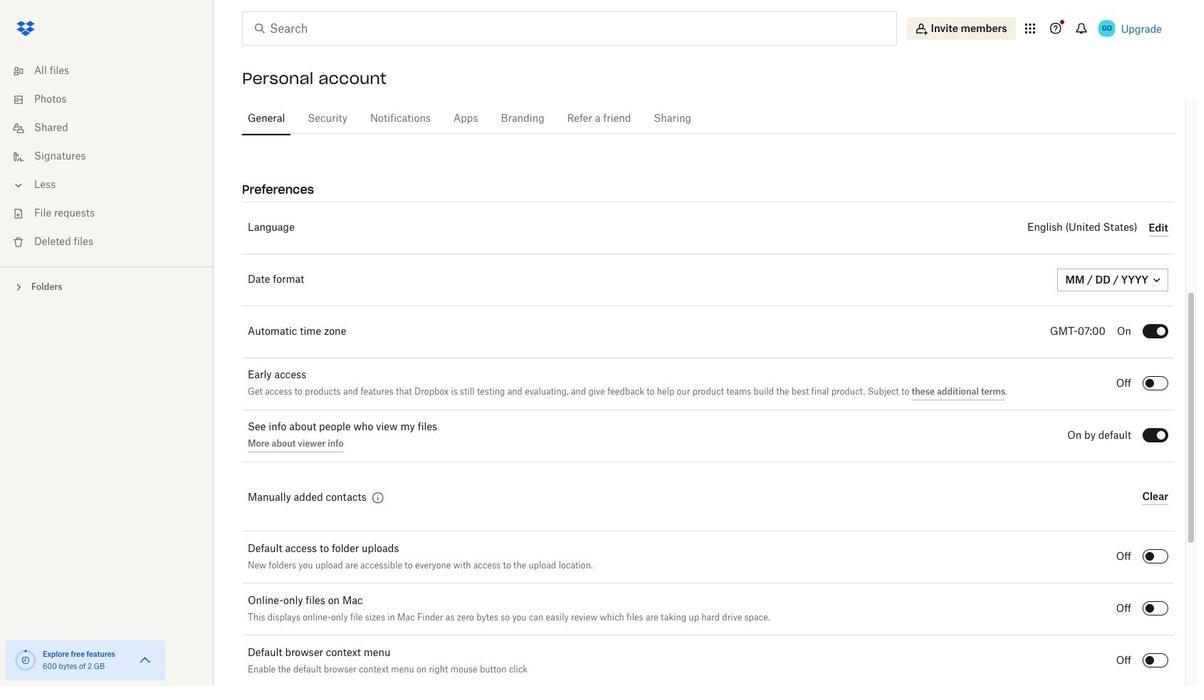 Task type: describe. For each thing, give the bounding box(es) containing it.
less image
[[11, 178, 26, 192]]

Search text field
[[270, 20, 868, 37]]

quota usage image
[[14, 649, 37, 672]]



Task type: vqa. For each thing, say whether or not it's contained in the screenshot.
Dropbox icon in the top of the page
yes



Task type: locate. For each thing, give the bounding box(es) containing it.
tab list
[[242, 100, 1175, 136]]

dropbox image
[[11, 14, 40, 43]]

quota usage progress bar
[[14, 649, 37, 672]]

list
[[0, 48, 214, 266]]



